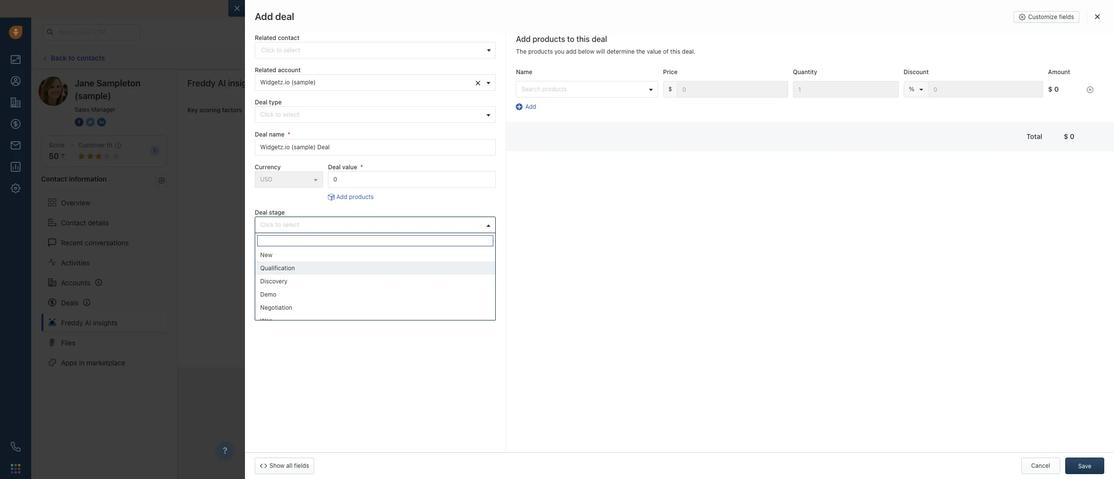 Task type: describe. For each thing, give the bounding box(es) containing it.
updates available. click to refresh.
[[529, 54, 625, 61]]

available.
[[554, 54, 580, 61]]

note button
[[343, 63, 376, 80]]

list box inside dialog
[[255, 248, 496, 327]]

Search your CRM... text field
[[43, 24, 141, 40]]

determine
[[607, 48, 635, 55]]

possible for possible duplicates (0)
[[252, 106, 275, 114]]

click to select button
[[255, 107, 496, 123]]

name
[[516, 68, 532, 76]]

sales activities
[[480, 68, 522, 75]]

recent conversations
[[61, 238, 129, 247]]

1 -- number field from the left
[[677, 81, 788, 98]]

recent
[[61, 238, 83, 247]]

deal
[[592, 35, 607, 43]]

add for add products to this deal the products you add below will determine the value of this deal.
[[516, 35, 531, 43]]

key
[[187, 106, 198, 114]]

customize fields button
[[1014, 11, 1080, 23]]

show
[[270, 462, 285, 470]]

qualification
[[260, 265, 295, 272]]

you
[[555, 48, 565, 55]]

related for related contact
[[255, 34, 276, 41]]

updates available. click to refresh. link
[[515, 49, 630, 67]]

all for see
[[1030, 14, 1036, 21]]

click to select button
[[255, 217, 496, 233]]

jane sampleton (sample) sales manager
[[75, 78, 141, 113]]

phone image
[[11, 442, 20, 452]]

phone element
[[6, 437, 25, 457]]

task button
[[381, 63, 414, 80]]

overview
[[61, 198, 90, 207]]

usd
[[260, 176, 273, 183]]

deal.
[[682, 48, 696, 55]]

meeting
[[433, 68, 456, 75]]

negotiation option
[[255, 301, 496, 314]]

Enter value number field
[[328, 171, 496, 188]]

search products button
[[516, 81, 658, 98]]

see all details
[[1018, 14, 1056, 21]]

0 vertical spatial in
[[886, 28, 891, 35]]

meeting button
[[418, 63, 461, 80]]

deal name *
[[255, 131, 290, 138]]

jane
[[75, 78, 94, 88]]

to inside dropdown button
[[275, 221, 281, 228]]

contact
[[278, 34, 299, 41]]

close image
[[1095, 14, 1100, 20]]

scoring
[[199, 106, 220, 114]]

task
[[396, 68, 408, 75]]

add products
[[337, 193, 374, 200]]

trial
[[861, 28, 870, 35]]

back to contacts link
[[41, 50, 105, 65]]

deal type
[[255, 99, 282, 106]]

0 horizontal spatial freddy ai insights
[[61, 318, 118, 327]]

below
[[578, 48, 595, 55]]

your trial ends in 21 days
[[847, 28, 911, 35]]

sales inside widgetz.io (sample) dialog
[[480, 68, 495, 75]]

widgetz.io (sample) dialog
[[229, 0, 1114, 479]]

won
[[260, 317, 273, 325]]

0 horizontal spatial ai
[[85, 318, 91, 327]]

2 -- number field from the left
[[793, 81, 899, 98]]

manager
[[91, 106, 115, 113]]

discovery option
[[255, 275, 496, 288]]

show all fields button
[[255, 458, 315, 474]]

contact details
[[61, 218, 109, 227]]

glendale,
[[301, 42, 330, 51]]

marketplace
[[86, 359, 125, 367]]

the
[[516, 48, 527, 55]]

related account
[[255, 66, 301, 74]]

* for deal value *
[[360, 163, 363, 171]]

0 horizontal spatial this
[[577, 35, 590, 43]]

see all details button
[[1003, 10, 1062, 26]]

cancel
[[1031, 462, 1050, 470]]

value inside add products to this deal the products you add below will determine the value of this deal.
[[647, 48, 662, 55]]

glendale, arizona, usa
[[301, 42, 374, 51]]

details inside button
[[1038, 14, 1056, 21]]

key scoring factors link
[[187, 98, 242, 123]]

fields inside button
[[1059, 13, 1074, 20]]

customize fields
[[1028, 13, 1074, 20]]

add
[[255, 11, 273, 22]]

% button
[[909, 85, 923, 93]]

ends
[[872, 28, 884, 35]]

click for click to select button in the top of the page
[[260, 111, 274, 118]]

apps in marketplace
[[61, 359, 125, 367]]

freshworks switcher image
[[11, 464, 20, 474]]

search products
[[521, 85, 567, 93]]

* for deal name *
[[288, 131, 290, 138]]

factors
[[222, 106, 242, 114]]

select for click to select button in the top of the page
[[283, 111, 299, 118]]

possible duplicates (0)
[[252, 106, 317, 114]]

related contact
[[255, 34, 299, 41]]

of
[[663, 48, 669, 55]]

1 horizontal spatial insights
[[228, 78, 260, 88]]

total
[[1027, 132, 1042, 140]]

(sample) inside jane sampleton (sample) sales manager
[[75, 91, 111, 101]]

updates
[[529, 54, 553, 61]]

currency
[[255, 163, 281, 171]]

facebook circled image
[[75, 117, 83, 127]]

linkedin circled image
[[97, 117, 106, 127]]

50
[[49, 152, 59, 161]]

usd button
[[255, 171, 323, 188]]

deal stage
[[255, 209, 285, 216]]

1 vertical spatial widgetz.io
[[260, 79, 290, 86]]

21
[[892, 28, 898, 35]]

×
[[475, 77, 481, 88]]

1 vertical spatial $ 0
[[1064, 132, 1075, 140]]

will
[[596, 48, 605, 55]]

search
[[521, 85, 541, 93]]

quantity
[[793, 68, 817, 76]]

information
[[69, 175, 107, 183]]

products for search products
[[542, 85, 567, 93]]

0 horizontal spatial value
[[342, 163, 357, 171]]

click to select for click to select dropdown button
[[260, 221, 299, 228]]

note
[[358, 68, 371, 75]]

50 button
[[49, 152, 67, 161]]

new option
[[255, 248, 496, 262]]

conversations
[[85, 238, 129, 247]]

name
[[269, 131, 285, 138]]



Task type: locate. For each thing, give the bounding box(es) containing it.
freddy ai insights up factors
[[187, 78, 260, 88]]

widgetz.io up glendale,
[[292, 11, 335, 21]]

to
[[567, 35, 575, 43], [68, 54, 75, 62], [597, 54, 602, 61], [275, 111, 281, 118], [275, 221, 281, 228]]

0 vertical spatial value
[[647, 48, 662, 55]]

related
[[255, 34, 276, 41], [255, 66, 276, 74]]

save button
[[1065, 458, 1104, 474]]

0 vertical spatial freddy ai insights
[[187, 78, 260, 88]]

0 vertical spatial widgetz.io
[[292, 11, 335, 21]]

(0) for possible duplicates (0)
[[308, 106, 317, 114]]

click to select for click to select button in the top of the page
[[260, 111, 299, 118]]

Click to select search field
[[255, 42, 496, 59]]

stage
[[269, 209, 285, 216]]

0 horizontal spatial possible
[[252, 106, 275, 114]]

1 vertical spatial click
[[260, 111, 274, 118]]

0 horizontal spatial in
[[79, 359, 85, 367]]

add down search
[[525, 103, 536, 110]]

value left of
[[647, 48, 662, 55]]

1 click to select from the top
[[260, 111, 299, 118]]

1 vertical spatial 0
[[1070, 132, 1075, 140]]

add up the on the top left of page
[[516, 35, 531, 43]]

back to contacts
[[51, 54, 105, 62]]

0 horizontal spatial $ 0
[[1048, 85, 1059, 93]]

contact for contact information
[[41, 175, 67, 183]]

click to select down stage
[[260, 221, 299, 228]]

related for related account
[[255, 66, 276, 74]]

related down add
[[255, 34, 276, 41]]

* right name
[[288, 131, 290, 138]]

0 vertical spatial (sample)
[[337, 11, 373, 21]]

1 horizontal spatial fields
[[1059, 13, 1074, 20]]

0 horizontal spatial -- number field
[[677, 81, 788, 98]]

0 vertical spatial *
[[288, 131, 290, 138]]

1 vertical spatial all
[[286, 462, 292, 470]]

new
[[260, 251, 272, 259]]

see
[[1018, 14, 1028, 21]]

freddy
[[187, 78, 216, 88], [61, 318, 83, 327]]

1 horizontal spatial possible
[[326, 106, 350, 114]]

0 down amount
[[1054, 85, 1059, 93]]

account
[[278, 66, 301, 74]]

to inside button
[[275, 111, 281, 118]]

contact up recent
[[61, 218, 86, 227]]

widgetz.io (sample) down account
[[260, 79, 316, 86]]

ai up key scoring factors
[[218, 78, 226, 88]]

deals
[[61, 298, 79, 307]]

$ right total on the right top of page
[[1064, 132, 1068, 140]]

$ 0 right total on the right top of page
[[1064, 132, 1075, 140]]

select for click to select dropdown button
[[283, 221, 299, 228]]

2 vertical spatial add
[[337, 193, 348, 200]]

1 horizontal spatial freddy
[[187, 78, 216, 88]]

freddy ai insights down deals
[[61, 318, 118, 327]]

sampleton
[[96, 78, 141, 88]]

explore
[[930, 28, 951, 35]]

0 vertical spatial freddy
[[187, 78, 216, 88]]

1 horizontal spatial *
[[360, 163, 363, 171]]

add down deal value *
[[337, 193, 348, 200]]

1 vertical spatial value
[[342, 163, 357, 171]]

mng settings image
[[158, 177, 165, 184]]

contact down the 50
[[41, 175, 67, 183]]

days
[[899, 28, 911, 35]]

1 horizontal spatial all
[[1030, 14, 1036, 21]]

0 vertical spatial all
[[1030, 14, 1036, 21]]

to right back
[[68, 54, 75, 62]]

list box containing new
[[255, 248, 496, 327]]

click inside button
[[260, 111, 274, 118]]

this right of
[[670, 48, 680, 55]]

widgetz.io (sample) inside dialog
[[292, 11, 373, 21]]

2 select from the top
[[283, 221, 299, 228]]

sales inside jane sampleton (sample) sales manager
[[75, 106, 90, 113]]

your
[[847, 28, 859, 35]]

contacts
[[77, 54, 105, 62]]

deal left name
[[255, 131, 267, 138]]

1 vertical spatial insights
[[93, 318, 118, 327]]

1 horizontal spatial in
[[886, 28, 891, 35]]

add products to this deal the products you add below will determine the value of this deal.
[[516, 35, 696, 55]]

related left account
[[255, 66, 276, 74]]

None search field
[[257, 235, 494, 246]]

select up name
[[283, 111, 299, 118]]

to down type
[[275, 111, 281, 118]]

0 vertical spatial ai
[[218, 78, 226, 88]]

1 horizontal spatial freddy ai insights
[[187, 78, 260, 88]]

2 click to select from the top
[[260, 221, 299, 228]]

possible connections (0)
[[326, 106, 396, 114]]

possible left connections at the top of page
[[326, 106, 350, 114]]

all right show
[[286, 462, 292, 470]]

customize
[[1028, 13, 1058, 20]]

arizona,
[[332, 42, 358, 51]]

amount
[[1048, 68, 1070, 76]]

products up you
[[533, 35, 565, 43]]

deal for deal stage
[[255, 209, 267, 216]]

0 horizontal spatial fields
[[294, 462, 309, 470]]

deal for deal value *
[[328, 163, 341, 171]]

0 horizontal spatial (0)
[[308, 106, 317, 114]]

0 vertical spatial this
[[577, 35, 590, 43]]

demo
[[260, 291, 276, 298]]

call button
[[292, 63, 321, 80]]

1 horizontal spatial (0)
[[388, 106, 396, 114]]

click inside dropdown button
[[260, 221, 274, 228]]

1 horizontal spatial 0
[[1070, 132, 1075, 140]]

products for add products to this deal the products you add below will determine the value of this deal.
[[533, 35, 565, 43]]

to up add
[[567, 35, 575, 43]]

2 related from the top
[[255, 66, 276, 74]]

insights up 'marketplace'
[[93, 318, 118, 327]]

2 horizontal spatial (sample)
[[337, 11, 373, 21]]

products inside search products button
[[542, 85, 567, 93]]

widgetz.io (sample)
[[292, 11, 373, 21], [260, 79, 316, 86]]

1 vertical spatial click to select
[[260, 221, 299, 228]]

products for add products
[[349, 193, 374, 200]]

add for add
[[525, 103, 536, 110]]

2 horizontal spatial -- number field
[[928, 81, 1043, 98]]

0 vertical spatial contact
[[41, 175, 67, 183]]

fields
[[1059, 13, 1074, 20], [294, 462, 309, 470]]

products right search
[[542, 85, 567, 93]]

click to select down type
[[260, 111, 299, 118]]

dialog containing add deal
[[245, 0, 1114, 479]]

select down stage
[[283, 221, 299, 228]]

1 vertical spatial add
[[525, 103, 536, 110]]

2 (0) from the left
[[388, 106, 396, 114]]

deal up add products link
[[328, 163, 341, 171]]

this up below
[[577, 35, 590, 43]]

freddy down deals
[[61, 318, 83, 327]]

0 vertical spatial fields
[[1059, 13, 1074, 20]]

*
[[288, 131, 290, 138], [360, 163, 363, 171]]

add for add products
[[337, 193, 348, 200]]

activities
[[61, 258, 90, 267]]

1 horizontal spatial (sample)
[[291, 79, 316, 86]]

click down deal type at left top
[[260, 111, 274, 118]]

products left you
[[528, 48, 553, 55]]

fields right 'customize'
[[1059, 13, 1074, 20]]

deal left stage
[[255, 209, 267, 216]]

0 vertical spatial insights
[[228, 78, 260, 88]]

click
[[582, 54, 595, 61], [260, 111, 274, 118], [260, 221, 274, 228]]

demo option
[[255, 288, 496, 301]]

1 vertical spatial sales
[[75, 106, 90, 113]]

widgetz.io inside dialog
[[292, 11, 335, 21]]

1 vertical spatial ai
[[85, 318, 91, 327]]

1 possible from the left
[[252, 106, 275, 114]]

to right below
[[597, 54, 602, 61]]

0 vertical spatial $ 0
[[1048, 85, 1059, 93]]

call link
[[292, 63, 321, 80]]

key scoring factors
[[187, 106, 242, 114]]

fields inside button
[[294, 462, 309, 470]]

1 vertical spatial *
[[360, 163, 363, 171]]

add
[[566, 48, 577, 55]]

to down stage
[[275, 221, 281, 228]]

0 horizontal spatial 0
[[1054, 85, 1059, 93]]

all inside show all fields button
[[286, 462, 292, 470]]

1 vertical spatial (sample)
[[291, 79, 316, 86]]

refresh.
[[604, 54, 625, 61]]

0 horizontal spatial widgetz.io
[[260, 79, 290, 86]]

deal
[[275, 11, 294, 22]]

3 -- number field from the left
[[928, 81, 1043, 98]]

click down deal stage at top
[[260, 221, 274, 228]]

(sample)
[[337, 11, 373, 21], [291, 79, 316, 86], [75, 91, 111, 101]]

cancel button
[[1021, 458, 1060, 474]]

possible down deal type at left top
[[252, 106, 275, 114]]

(sample) down call
[[291, 79, 316, 86]]

select
[[283, 111, 299, 118], [283, 221, 299, 228]]

twitter circled image
[[86, 117, 95, 127]]

-- number field
[[677, 81, 788, 98], [793, 81, 899, 98], [928, 81, 1043, 98]]

deal left type
[[255, 99, 267, 106]]

(0) right connections at the top of page
[[388, 106, 396, 114]]

widgetz.io down related account in the top left of the page
[[260, 79, 290, 86]]

1 horizontal spatial $ 0
[[1064, 132, 1075, 140]]

fit
[[107, 142, 112, 149]]

1 vertical spatial in
[[79, 359, 85, 367]]

0 horizontal spatial $
[[669, 85, 672, 93]]

0 horizontal spatial all
[[286, 462, 292, 470]]

0 horizontal spatial (sample)
[[75, 91, 111, 101]]

in left 21
[[886, 28, 891, 35]]

(0) for possible connections (0)
[[388, 106, 396, 114]]

duplicates
[[277, 106, 306, 114]]

type
[[269, 99, 282, 106]]

1 horizontal spatial $
[[1048, 85, 1053, 93]]

contact for contact details
[[61, 218, 86, 227]]

0 horizontal spatial details
[[88, 218, 109, 227]]

customer
[[78, 142, 105, 149]]

1 horizontal spatial ai
[[218, 78, 226, 88]]

what's new image
[[1043, 29, 1050, 36]]

select inside dropdown button
[[283, 221, 299, 228]]

freddy up scoring
[[187, 78, 216, 88]]

(sample) down jane
[[75, 91, 111, 101]]

this
[[577, 35, 590, 43], [670, 48, 680, 55]]

products up click to select dropdown button
[[349, 193, 374, 200]]

insights up factors
[[228, 78, 260, 88]]

to inside add products to this deal the products you add below will determine the value of this deal.
[[567, 35, 575, 43]]

0 vertical spatial click to select
[[260, 111, 299, 118]]

products inside add products link
[[349, 193, 374, 200]]

ai up apps in marketplace
[[85, 318, 91, 327]]

0 horizontal spatial freddy
[[61, 318, 83, 327]]

%
[[909, 85, 915, 93]]

0 vertical spatial sales
[[480, 68, 495, 75]]

in right 'apps'
[[79, 359, 85, 367]]

customer fit
[[78, 142, 112, 149]]

add inside add products to this deal the products you add below will determine the value of this deal.
[[516, 35, 531, 43]]

2 vertical spatial (sample)
[[75, 91, 111, 101]]

contact information
[[41, 175, 107, 183]]

1 horizontal spatial widgetz.io
[[292, 11, 335, 21]]

(0)
[[308, 106, 317, 114], [388, 106, 396, 114]]

$ 0
[[1048, 85, 1059, 93], [1064, 132, 1075, 140]]

deal for deal type
[[255, 99, 267, 106]]

1 vertical spatial freddy ai insights
[[61, 318, 118, 327]]

score
[[49, 142, 65, 149]]

won option
[[255, 314, 496, 327]]

sales up "×"
[[480, 68, 495, 75]]

list box
[[255, 248, 496, 327]]

1 vertical spatial widgetz.io (sample)
[[260, 79, 316, 86]]

0 vertical spatial add
[[516, 35, 531, 43]]

all right the see
[[1030, 14, 1036, 21]]

0 vertical spatial select
[[283, 111, 299, 118]]

0 vertical spatial click
[[582, 54, 595, 61]]

explore plans link
[[924, 26, 973, 38]]

dialog
[[245, 0, 1114, 479]]

1 horizontal spatial value
[[647, 48, 662, 55]]

1 (0) from the left
[[308, 106, 317, 114]]

2 possible from the left
[[326, 106, 350, 114]]

1 vertical spatial freddy
[[61, 318, 83, 327]]

click to select inside button
[[260, 111, 299, 118]]

(sample) up arizona,
[[337, 11, 373, 21]]

1 vertical spatial this
[[670, 48, 680, 55]]

0 vertical spatial widgetz.io (sample)
[[292, 11, 373, 21]]

1 horizontal spatial this
[[670, 48, 680, 55]]

$ down amount
[[1048, 85, 1053, 93]]

possible
[[252, 106, 275, 114], [326, 106, 350, 114]]

click to select
[[260, 111, 299, 118], [260, 221, 299, 228]]

0 right total on the right top of page
[[1070, 132, 1075, 140]]

$ 0 down amount
[[1048, 85, 1059, 93]]

1 horizontal spatial sales
[[480, 68, 495, 75]]

$ down price
[[669, 85, 672, 93]]

1 horizontal spatial details
[[1038, 14, 1056, 21]]

send email image
[[1018, 28, 1024, 36]]

call
[[306, 68, 317, 75]]

0 vertical spatial 0
[[1054, 85, 1059, 93]]

back
[[51, 54, 67, 62]]

2 horizontal spatial $
[[1064, 132, 1068, 140]]

widgetz.io (sample) up glendale, arizona, usa
[[292, 11, 373, 21]]

1 related from the top
[[255, 34, 276, 41]]

explore plans
[[930, 28, 968, 35]]

0 vertical spatial related
[[255, 34, 276, 41]]

click left will
[[582, 54, 595, 61]]

all
[[1030, 14, 1036, 21], [286, 462, 292, 470]]

qualification option
[[255, 262, 496, 275]]

0 horizontal spatial insights
[[93, 318, 118, 327]]

usa
[[360, 42, 374, 51]]

value
[[647, 48, 662, 55], [342, 163, 357, 171]]

(0) right duplicates
[[308, 106, 317, 114]]

click to select inside dropdown button
[[260, 221, 299, 228]]

deal for deal name *
[[255, 131, 267, 138]]

possible for possible connections (0)
[[326, 106, 350, 114]]

0 horizontal spatial *
[[288, 131, 290, 138]]

2 vertical spatial click
[[260, 221, 274, 228]]

value up add products link
[[342, 163, 357, 171]]

0 horizontal spatial sales
[[75, 106, 90, 113]]

all for show
[[286, 462, 292, 470]]

sales
[[480, 68, 495, 75], [75, 106, 90, 113]]

* down the start typing... text box at left top
[[360, 163, 363, 171]]

activities
[[497, 68, 522, 75]]

0 vertical spatial details
[[1038, 14, 1056, 21]]

apps
[[61, 359, 77, 367]]

1 vertical spatial select
[[283, 221, 299, 228]]

click for click to select dropdown button
[[260, 221, 274, 228]]

1 horizontal spatial -- number field
[[793, 81, 899, 98]]

plans
[[953, 28, 968, 35]]

select inside button
[[283, 111, 299, 118]]

1 vertical spatial fields
[[294, 462, 309, 470]]

contact
[[41, 175, 67, 183], [61, 218, 86, 227]]

all inside see all details button
[[1030, 14, 1036, 21]]

fields right show
[[294, 462, 309, 470]]

1 vertical spatial contact
[[61, 218, 86, 227]]

price
[[663, 68, 678, 76]]

Start typing... text field
[[255, 139, 496, 155]]

sales up facebook circled image
[[75, 106, 90, 113]]

1 select from the top
[[283, 111, 299, 118]]

add
[[516, 35, 531, 43], [525, 103, 536, 110], [337, 193, 348, 200]]

1 vertical spatial related
[[255, 66, 276, 74]]

1 vertical spatial details
[[88, 218, 109, 227]]



Task type: vqa. For each thing, say whether or not it's contained in the screenshot.
User fields link
no



